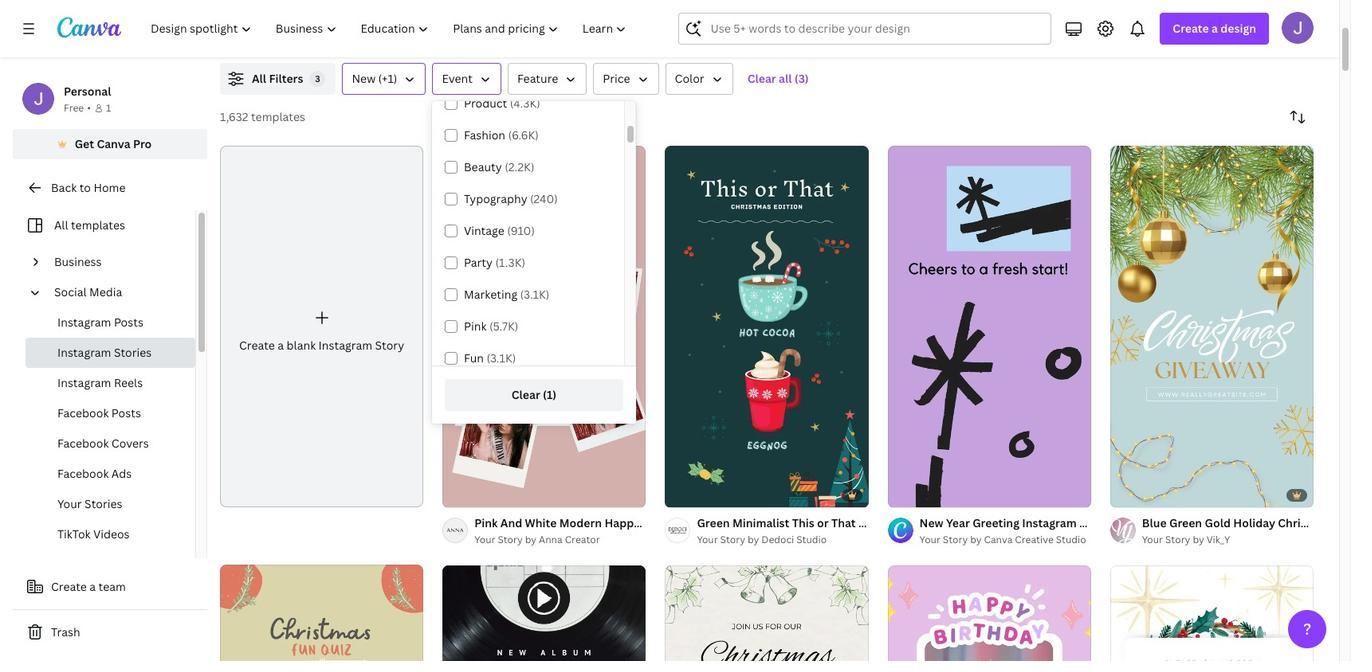 Task type: describe. For each thing, give the bounding box(es) containing it.
all filters
[[252, 71, 303, 86]]

instagram posts
[[57, 315, 143, 330]]

blue green gold holiday christmas giveaway instagram story image
[[1110, 146, 1314, 508]]

to
[[79, 180, 91, 195]]

back
[[51, 180, 77, 195]]

3
[[315, 73, 320, 85]]

your stories link
[[26, 489, 195, 520]]

instagram right 'blank'
[[319, 338, 372, 353]]

clear (1) button
[[445, 379, 623, 411]]

a for design
[[1212, 21, 1218, 36]]

white
[[525, 516, 557, 531]]

create for create a team
[[51, 580, 87, 595]]

facebook posts link
[[26, 399, 195, 429]]

(4.3k)
[[510, 96, 540, 111]]

birthday
[[643, 516, 690, 531]]

feature button
[[508, 63, 587, 95]]

pink and white modern happy birthday your story link
[[474, 515, 750, 532]]

reels
[[114, 375, 143, 391]]

posts for facebook posts
[[111, 406, 141, 421]]

your story by vik_y link
[[1142, 532, 1314, 548]]

tiktok
[[57, 527, 91, 542]]

pink and white modern happy birthday your story image
[[443, 146, 646, 508]]

create a team
[[51, 580, 126, 595]]

create a team button
[[13, 572, 207, 603]]

new (+1) button
[[342, 63, 426, 95]]

create for create a blank instagram story
[[239, 338, 275, 353]]

trash
[[51, 625, 80, 640]]

covers
[[111, 436, 149, 451]]

(6.6k)
[[508, 128, 539, 143]]

instagram for instagram stories
[[57, 345, 111, 360]]

price
[[603, 71, 630, 86]]

your story by dedoci studio
[[697, 533, 827, 547]]

clear all (3) button
[[740, 63, 817, 95]]

fashion (6.6k)
[[464, 128, 539, 143]]

videos
[[93, 527, 130, 542]]

personal
[[64, 84, 111, 99]]

pink (5.7k)
[[464, 319, 518, 334]]

1 horizontal spatial canva
[[984, 533, 1013, 547]]

a for team
[[90, 580, 96, 595]]

by inside pink and white modern happy birthday your story your story by anna creator
[[525, 533, 537, 547]]

(3.1k) for fun (3.1k)
[[487, 351, 516, 366]]

media
[[89, 285, 122, 300]]

gold
[[1205, 516, 1231, 531]]

instagram stories
[[57, 345, 152, 360]]

party
[[464, 255, 493, 270]]

all templates link
[[22, 210, 186, 241]]

clear for clear all (3)
[[747, 71, 776, 86]]

•
[[87, 101, 91, 115]]

vintage
[[464, 223, 504, 238]]

Sort by button
[[1282, 101, 1314, 133]]

get
[[75, 136, 94, 151]]

your story by canva creative studio
[[920, 533, 1086, 547]]

1,632
[[220, 109, 248, 124]]

canva inside button
[[97, 136, 130, 151]]

event button
[[432, 63, 501, 95]]

(240)
[[530, 191, 558, 206]]

christmas
[[1278, 516, 1333, 531]]

get canva pro
[[75, 136, 152, 151]]

giv
[[1336, 516, 1351, 531]]

(1)
[[543, 387, 557, 403]]

beige playful christmas quiz instagram story image
[[220, 565, 423, 662]]

vintage (910)
[[464, 223, 535, 238]]

beauty
[[464, 159, 502, 175]]

(910)
[[507, 223, 535, 238]]

pink and white modern happy birthday your story your story by anna creator
[[474, 516, 750, 547]]

business link
[[48, 247, 186, 277]]

price button
[[593, 63, 659, 95]]

business
[[54, 254, 102, 269]]

instagram reels
[[57, 375, 143, 391]]

instagram story templates image
[[974, 0, 1314, 44]]

happy
[[605, 516, 640, 531]]

tiktok videos link
[[26, 520, 195, 550]]

your story by canva creative studio link
[[920, 532, 1091, 548]]

white red green simple elegant watercolor christmas party invitation your story image
[[1110, 566, 1314, 662]]

create a blank instagram story
[[239, 338, 404, 353]]

fun (3.1k)
[[464, 351, 516, 366]]

(1.3k)
[[495, 255, 525, 270]]

back to home link
[[13, 172, 207, 204]]

your inside blue green gold holiday christmas giv your story by vik_y
[[1142, 533, 1163, 547]]

story inside blue green gold holiday christmas giv your story by vik_y
[[1166, 533, 1191, 547]]

feature
[[517, 71, 558, 86]]

pro
[[133, 136, 152, 151]]

pink for pink (5.7k)
[[464, 319, 487, 334]]

clean sketch christmas party invitation instagram story image
[[665, 566, 869, 662]]

facebook covers link
[[26, 429, 195, 459]]

instagram reels link
[[26, 368, 195, 399]]

anna
[[539, 533, 563, 547]]

templates for all templates
[[71, 218, 125, 233]]

jacob simon image
[[1282, 12, 1314, 44]]

tiktok videos
[[57, 527, 130, 542]]

clear all (3)
[[747, 71, 809, 86]]

new (+1)
[[352, 71, 397, 86]]



Task type: vqa. For each thing, say whether or not it's contained in the screenshot.
the leftmost Untitled Design Doc
no



Task type: locate. For each thing, give the bounding box(es) containing it.
blue
[[1142, 516, 1167, 531]]

pink left and
[[474, 516, 498, 531]]

posts down reels
[[111, 406, 141, 421]]

free •
[[64, 101, 91, 115]]

Search search field
[[711, 14, 1041, 44]]

(5.7k)
[[489, 319, 518, 334]]

2 studio from the left
[[1056, 533, 1086, 547]]

0 vertical spatial (3.1k)
[[520, 287, 550, 302]]

all
[[779, 71, 792, 86]]

a left 'blank'
[[278, 338, 284, 353]]

a left team
[[90, 580, 96, 595]]

templates
[[251, 109, 305, 124], [71, 218, 125, 233]]

and
[[500, 516, 522, 531]]

by left vik_y
[[1193, 533, 1204, 547]]

0 vertical spatial canva
[[97, 136, 130, 151]]

typography
[[464, 191, 527, 206]]

all inside "link"
[[54, 218, 68, 233]]

1 vertical spatial a
[[278, 338, 284, 353]]

facebook down instagram reels
[[57, 406, 109, 421]]

clear (1)
[[512, 387, 557, 403]]

your
[[57, 497, 82, 512], [693, 516, 718, 531], [474, 533, 495, 547], [697, 533, 718, 547], [920, 533, 941, 547], [1142, 533, 1163, 547]]

templates for 1,632 templates
[[251, 109, 305, 124]]

clear inside clear all (3) button
[[747, 71, 776, 86]]

beauty (2.2k)
[[464, 159, 534, 175]]

stories up reels
[[114, 345, 152, 360]]

green
[[1169, 516, 1202, 531]]

0 vertical spatial clear
[[747, 71, 776, 86]]

1,632 templates
[[220, 109, 305, 124]]

facebook for facebook posts
[[57, 406, 109, 421]]

1 vertical spatial clear
[[512, 387, 540, 403]]

marketing
[[464, 287, 517, 302]]

all down back
[[54, 218, 68, 233]]

0 vertical spatial pink
[[464, 319, 487, 334]]

product
[[464, 96, 507, 111]]

all for all templates
[[54, 218, 68, 233]]

studio
[[797, 533, 827, 547], [1056, 533, 1086, 547]]

3 facebook from the top
[[57, 466, 109, 482]]

event
[[442, 71, 473, 86]]

facebook ads link
[[26, 459, 195, 489]]

a for blank
[[278, 338, 284, 353]]

create a blank instagram story element
[[220, 146, 423, 508]]

(3)
[[795, 71, 809, 86]]

clear for clear (1)
[[512, 387, 540, 403]]

instagram for instagram posts
[[57, 315, 111, 330]]

blue green gold holiday christmas giv link
[[1142, 515, 1351, 532]]

posts for instagram posts
[[114, 315, 143, 330]]

0 vertical spatial a
[[1212, 21, 1218, 36]]

dedoci
[[762, 533, 794, 547]]

2 vertical spatial a
[[90, 580, 96, 595]]

0 horizontal spatial (3.1k)
[[487, 351, 516, 366]]

color button
[[665, 63, 733, 95]]

0 vertical spatial posts
[[114, 315, 143, 330]]

2 horizontal spatial a
[[1212, 21, 1218, 36]]

instagram up instagram reels
[[57, 345, 111, 360]]

instagram
[[57, 315, 111, 330], [319, 338, 372, 353], [57, 345, 111, 360], [57, 375, 111, 391]]

color
[[675, 71, 704, 86]]

light purple pink aesthetic cute k-pop happy birthday instagram story image
[[888, 566, 1091, 662]]

2 facebook from the top
[[57, 436, 109, 451]]

1 vertical spatial canva
[[984, 533, 1013, 547]]

a
[[1212, 21, 1218, 36], [278, 338, 284, 353], [90, 580, 96, 595]]

1 horizontal spatial all
[[252, 71, 266, 86]]

(3.1k)
[[520, 287, 550, 302], [487, 351, 516, 366]]

creative
[[1015, 533, 1054, 547]]

0 horizontal spatial templates
[[71, 218, 125, 233]]

1 vertical spatial facebook
[[57, 436, 109, 451]]

your story by anna creator link
[[474, 532, 646, 548]]

1 vertical spatial templates
[[71, 218, 125, 233]]

filters
[[269, 71, 303, 86]]

(3.1k) right fun
[[487, 351, 516, 366]]

holiday
[[1233, 516, 1275, 531]]

a left design
[[1212, 21, 1218, 36]]

all templates
[[54, 218, 125, 233]]

by left the creative
[[970, 533, 982, 547]]

creator
[[565, 533, 600, 547]]

posts
[[114, 315, 143, 330], [111, 406, 141, 421]]

instagram up facebook posts
[[57, 375, 111, 391]]

1 horizontal spatial (3.1k)
[[520, 287, 550, 302]]

home
[[94, 180, 126, 195]]

clear
[[747, 71, 776, 86], [512, 387, 540, 403]]

0 vertical spatial templates
[[251, 109, 305, 124]]

instagram posts link
[[26, 308, 195, 338]]

trash link
[[13, 617, 207, 649]]

2 vertical spatial facebook
[[57, 466, 109, 482]]

1
[[106, 101, 111, 115]]

1 vertical spatial (3.1k)
[[487, 351, 516, 366]]

by inside blue green gold holiday christmas giv your story by vik_y
[[1193, 533, 1204, 547]]

instagram down social media
[[57, 315, 111, 330]]

0 vertical spatial facebook
[[57, 406, 109, 421]]

1 studio from the left
[[797, 533, 827, 547]]

templates down all filters
[[251, 109, 305, 124]]

story
[[375, 338, 404, 353], [720, 516, 750, 531], [498, 533, 523, 547], [720, 533, 745, 547], [943, 533, 968, 547], [1166, 533, 1191, 547]]

templates down back to home
[[71, 218, 125, 233]]

1 horizontal spatial templates
[[251, 109, 305, 124]]

your stories
[[57, 497, 122, 512]]

0 vertical spatial create
[[1173, 21, 1209, 36]]

0 horizontal spatial all
[[54, 218, 68, 233]]

0 horizontal spatial canva
[[97, 136, 130, 151]]

facebook
[[57, 406, 109, 421], [57, 436, 109, 451], [57, 466, 109, 482]]

clear inside clear (1) button
[[512, 387, 540, 403]]

0 horizontal spatial clear
[[512, 387, 540, 403]]

stories down the facebook ads link
[[85, 497, 122, 512]]

0 horizontal spatial a
[[90, 580, 96, 595]]

create left design
[[1173, 21, 1209, 36]]

all
[[252, 71, 266, 86], [54, 218, 68, 233]]

clear left the (1)
[[512, 387, 540, 403]]

posts down the social media link
[[114, 315, 143, 330]]

facebook for facebook covers
[[57, 436, 109, 451]]

facebook inside facebook posts link
[[57, 406, 109, 421]]

instagram for instagram reels
[[57, 375, 111, 391]]

0 vertical spatial all
[[252, 71, 266, 86]]

a inside create a design dropdown button
[[1212, 21, 1218, 36]]

typography (240)
[[464, 191, 558, 206]]

create inside dropdown button
[[1173, 21, 1209, 36]]

create for create a design
[[1173, 21, 1209, 36]]

all left filters
[[252, 71, 266, 86]]

1 horizontal spatial create
[[239, 338, 275, 353]]

create inside "button"
[[51, 580, 87, 595]]

facebook covers
[[57, 436, 149, 451]]

facebook for facebook ads
[[57, 466, 109, 482]]

1 vertical spatial stories
[[85, 497, 122, 512]]

1 by from the left
[[525, 533, 537, 547]]

green minimalist this or that christmas edition instagram story image
[[665, 146, 869, 508]]

1 horizontal spatial a
[[278, 338, 284, 353]]

canva left the creative
[[984, 533, 1013, 547]]

1 horizontal spatial studio
[[1056, 533, 1086, 547]]

1 vertical spatial pink
[[474, 516, 498, 531]]

0 horizontal spatial create
[[51, 580, 87, 595]]

facebook up facebook ads
[[57, 436, 109, 451]]

stories for your stories
[[85, 497, 122, 512]]

social media link
[[48, 277, 186, 308]]

1 horizontal spatial clear
[[747, 71, 776, 86]]

pink inside pink and white modern happy birthday your story your story by anna creator
[[474, 516, 498, 531]]

design
[[1221, 21, 1256, 36]]

create a design button
[[1160, 13, 1269, 45]]

1 facebook from the top
[[57, 406, 109, 421]]

new
[[352, 71, 376, 86]]

pink for pink and white modern happy birthday your story your story by anna creator
[[474, 516, 498, 531]]

3 filter options selected element
[[310, 71, 326, 87]]

4 by from the left
[[1193, 533, 1204, 547]]

a inside the create a team "button"
[[90, 580, 96, 595]]

1 vertical spatial create
[[239, 338, 275, 353]]

facebook inside facebook covers link
[[57, 436, 109, 451]]

0 vertical spatial stories
[[114, 345, 152, 360]]

2 vertical spatial create
[[51, 580, 87, 595]]

get canva pro button
[[13, 129, 207, 159]]

create left 'blank'
[[239, 338, 275, 353]]

fashion
[[464, 128, 505, 143]]

create a design
[[1173, 21, 1256, 36]]

studio right the creative
[[1056, 533, 1086, 547]]

by left dedoci
[[748, 533, 759, 547]]

all for all filters
[[252, 71, 266, 86]]

1 vertical spatial posts
[[111, 406, 141, 421]]

by inside "your story by dedoci studio" link
[[748, 533, 759, 547]]

facebook ads
[[57, 466, 132, 482]]

canva left pro
[[97, 136, 130, 151]]

2 horizontal spatial create
[[1173, 21, 1209, 36]]

studio right dedoci
[[797, 533, 827, 547]]

2 by from the left
[[748, 533, 759, 547]]

create left team
[[51, 580, 87, 595]]

new year greeting instagram story in lavender black sky blue scribbles and doodles style image
[[888, 146, 1091, 508]]

(+1)
[[378, 71, 397, 86]]

fun
[[464, 351, 484, 366]]

3 by from the left
[[970, 533, 982, 547]]

a inside create a blank instagram story element
[[278, 338, 284, 353]]

product (4.3k)
[[464, 96, 540, 111]]

top level navigation element
[[140, 13, 641, 45]]

ads
[[111, 466, 132, 482]]

by inside your story by canva creative studio link
[[970, 533, 982, 547]]

back to home
[[51, 180, 126, 195]]

blank
[[287, 338, 316, 353]]

marketing (3.1k)
[[464, 287, 550, 302]]

1 vertical spatial all
[[54, 218, 68, 233]]

facebook up "your stories"
[[57, 466, 109, 482]]

modern
[[559, 516, 602, 531]]

canva
[[97, 136, 130, 151], [984, 533, 1013, 547]]

vik_y
[[1207, 533, 1230, 547]]

(3.1k) down (1.3k)
[[520, 287, 550, 302]]

stories for instagram stories
[[114, 345, 152, 360]]

pink
[[464, 319, 487, 334], [474, 516, 498, 531]]

(3.1k) for marketing (3.1k)
[[520, 287, 550, 302]]

by down white
[[525, 533, 537, 547]]

your story by dedoci studio link
[[697, 532, 869, 548]]

0 horizontal spatial studio
[[797, 533, 827, 547]]

None search field
[[679, 13, 1052, 45]]

pink left "(5.7k)"
[[464, 319, 487, 334]]

clear left all on the top of page
[[747, 71, 776, 86]]

templates inside "link"
[[71, 218, 125, 233]]



